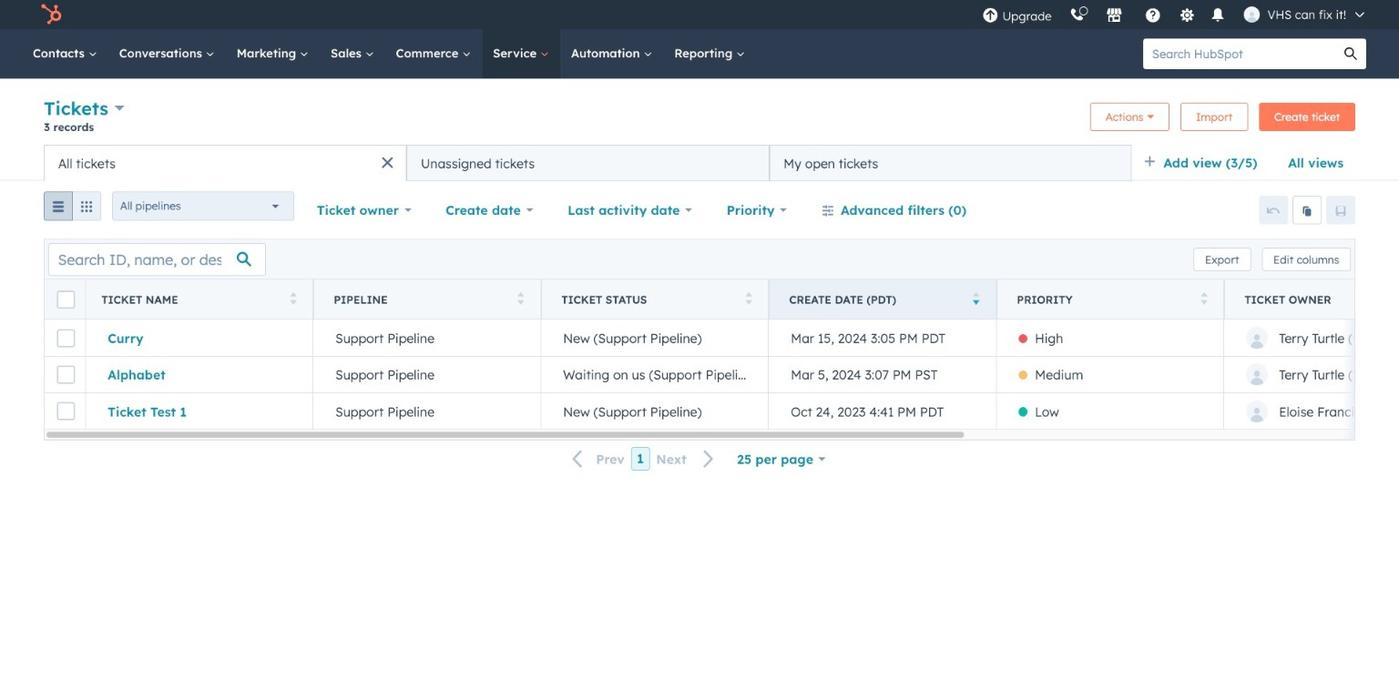 Task type: locate. For each thing, give the bounding box(es) containing it.
2 horizontal spatial press to sort. image
[[1201, 292, 1208, 305]]

1 press to sort. element from the left
[[290, 292, 297, 308]]

1 horizontal spatial press to sort. image
[[746, 292, 752, 305]]

descending sort. press to sort ascending. element
[[973, 292, 980, 308]]

1 press to sort. image from the left
[[290, 292, 297, 305]]

press to sort. element
[[290, 292, 297, 308], [518, 292, 525, 308], [746, 292, 752, 308], [1201, 292, 1208, 308]]

Search ID, name, or description search field
[[48, 243, 266, 276]]

4 press to sort. element from the left
[[1201, 292, 1208, 308]]

2 press to sort. element from the left
[[518, 292, 525, 308]]

pagination navigation
[[562, 447, 726, 472]]

0 horizontal spatial press to sort. image
[[290, 292, 297, 305]]

group
[[44, 192, 101, 228]]

menu
[[974, 0, 1378, 29]]

press to sort. image
[[290, 292, 297, 305], [746, 292, 752, 305], [1201, 292, 1208, 305]]

banner
[[44, 95, 1356, 145]]

descending sort. press to sort ascending. image
[[973, 292, 980, 305]]



Task type: describe. For each thing, give the bounding box(es) containing it.
Search HubSpot search field
[[1143, 38, 1336, 69]]

2 press to sort. image from the left
[[746, 292, 752, 305]]

jacob simon image
[[1244, 6, 1261, 23]]

marketplaces image
[[1107, 8, 1123, 25]]

3 press to sort. element from the left
[[746, 292, 752, 308]]

press to sort. image
[[518, 292, 525, 305]]

3 press to sort. image from the left
[[1201, 292, 1208, 305]]



Task type: vqa. For each thing, say whether or not it's contained in the screenshot.
Search Hubspot search field
yes



